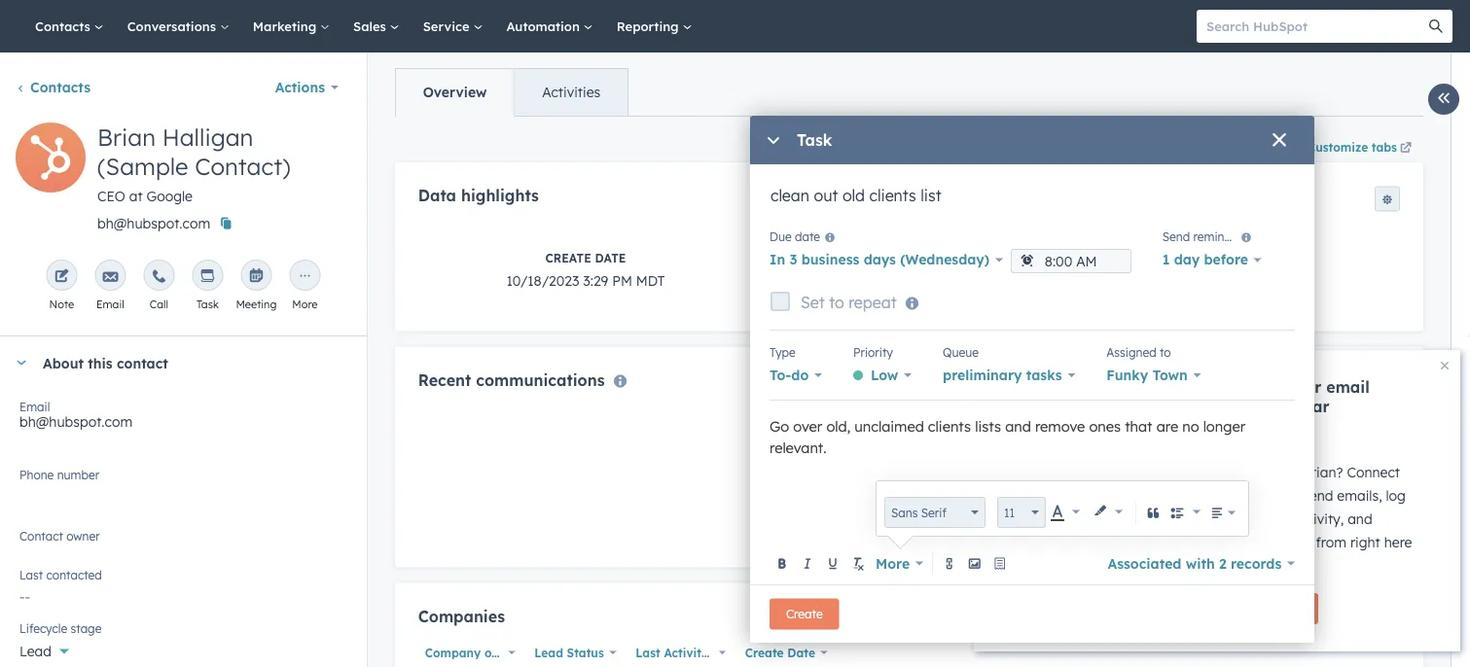 Task type: describe. For each thing, give the bounding box(es) containing it.
conversations link
[[116, 0, 241, 53]]

(wednesday)
[[900, 251, 990, 268]]

contacts'
[[1191, 511, 1250, 528]]

account inside pro tip: connect your email account and calendar
[[1159, 397, 1221, 416]]

send
[[1163, 229, 1190, 244]]

no activities. alert
[[418, 413, 1400, 544]]

date inside popup button
[[788, 646, 815, 660]]

low button
[[853, 362, 912, 389]]

go over old, unclaimed clients lists and remove ones that are no longer relevant.
[[770, 418, 1250, 457]]

1
[[1163, 251, 1170, 268]]

minutes
[[1205, 430, 1249, 444]]

0 vertical spatial bh@hubspot.com
[[97, 215, 210, 232]]

are
[[1157, 418, 1179, 435]]

last for last contacted
[[19, 568, 43, 582]]

lead status
[[534, 646, 604, 660]]

no owner button
[[19, 525, 347, 558]]

no
[[1183, 418, 1199, 435]]

in
[[770, 251, 785, 268]]

lifecycle stage lead
[[855, 250, 963, 289]]

mdt
[[636, 272, 665, 289]]

low
[[871, 367, 898, 384]]

account inside ready to reach out to brian? connect your email account to send emails, log your contacts' email activity, and schedule meetings — all from right here in hubspot.
[[1230, 488, 1282, 505]]

contact owner no owner
[[19, 529, 100, 553]]

google
[[146, 188, 193, 205]]

1 horizontal spatial email
[[1254, 511, 1289, 528]]

call image
[[151, 270, 167, 285]]

Title text field
[[770, 184, 1295, 223]]

with
[[1186, 555, 1215, 572]]

number
[[57, 468, 99, 482]]

create date button
[[738, 640, 832, 666]]

caret image
[[16, 361, 27, 365]]

emails,
[[1337, 488, 1382, 505]]

0 vertical spatial 2
[[1196, 430, 1202, 444]]

close dialog image
[[1272, 133, 1287, 149]]

from
[[1316, 534, 1347, 551]]

ones
[[1089, 418, 1121, 435]]

tip:
[[1190, 378, 1215, 397]]

send
[[1303, 488, 1334, 505]]

town
[[1153, 367, 1188, 384]]

create button
[[770, 599, 839, 630]]

lead button
[[19, 633, 347, 665]]

contact)
[[195, 152, 291, 181]]

company
[[425, 646, 481, 660]]

set
[[801, 293, 825, 312]]

log
[[1386, 488, 1406, 505]]

longer
[[1203, 418, 1246, 435]]

HH:MM text field
[[1011, 249, 1132, 273]]

11 button
[[997, 497, 1046, 528]]

last for last activity date
[[636, 646, 660, 660]]

about 2 minutes
[[1159, 430, 1249, 444]]

lifecycle for lifecycle stage
[[19, 621, 67, 636]]

activity for last activity date --
[[1202, 250, 1262, 265]]

serif
[[921, 506, 947, 520]]

service link
[[411, 0, 495, 53]]

email bh@hubspot.com
[[19, 399, 132, 431]]

2 inside 'popup button'
[[1219, 555, 1227, 572]]

1 vertical spatial bh@hubspot.com
[[19, 414, 132, 431]]

preliminary
[[943, 367, 1022, 384]]

activities button
[[514, 69, 628, 116]]

last for last activity date --
[[1169, 250, 1199, 265]]

go
[[770, 418, 789, 435]]

phone number
[[19, 468, 99, 482]]

Search HubSpot search field
[[1197, 10, 1435, 43]]

in 3 business days (wednesday)
[[770, 251, 990, 268]]

funky town
[[1107, 367, 1188, 384]]

add
[[1329, 612, 1351, 627]]

1 vertical spatial contacts link
[[16, 79, 91, 96]]

brian?
[[1302, 464, 1343, 481]]

sales
[[353, 18, 390, 34]]

last activity date
[[636, 646, 740, 660]]

remove
[[1035, 418, 1085, 435]]

1 vertical spatial email
[[1191, 488, 1226, 505]]

owner up last contacted
[[42, 536, 81, 553]]

automation
[[506, 18, 584, 34]]

lead for lead
[[19, 643, 51, 660]]

Phone number text field
[[19, 464, 347, 503]]

halligan
[[162, 123, 253, 152]]

and inside ready to reach out to brian? connect your email account to send emails, log your contacts' email activity, and schedule meetings — all from right here in hubspot.
[[1348, 511, 1373, 528]]

contacted
[[46, 568, 102, 582]]

email image
[[103, 270, 118, 285]]

Last contacted text field
[[19, 579, 347, 610]]

about this contact
[[43, 354, 168, 371]]

customize
[[1308, 140, 1368, 154]]

conversations
[[127, 18, 220, 34]]

phone
[[19, 468, 54, 482]]

marketing link
[[241, 0, 342, 53]]

send reminder
[[1163, 229, 1243, 244]]

that
[[1125, 418, 1153, 435]]

sales link
[[342, 0, 411, 53]]

recent
[[418, 370, 471, 390]]

1 - from the left
[[1227, 272, 1233, 289]]

do
[[791, 367, 809, 384]]

highlights
[[461, 186, 539, 205]]

navigation containing overview
[[395, 68, 629, 117]]

status
[[567, 646, 604, 660]]

—
[[1282, 534, 1294, 551]]

service
[[423, 18, 473, 34]]

contact
[[19, 529, 63, 543]]

to for set
[[829, 293, 844, 312]]

pro tip: connect your email account and calendar
[[1159, 378, 1370, 416]]



Task type: locate. For each thing, give the bounding box(es) containing it.
0 vertical spatial email
[[96, 298, 124, 311]]

2 horizontal spatial lead
[[893, 272, 925, 289]]

account down out
[[1230, 488, 1282, 505]]

ready to reach out to brian? connect your email account to send emails, log your contacts' email activity, and schedule meetings — all from right here in hubspot.
[[1159, 464, 1412, 575]]

email for email
[[96, 298, 124, 311]]

reporting link
[[605, 0, 704, 53]]

last right status on the left bottom of the page
[[636, 646, 660, 660]]

email
[[96, 298, 124, 311], [19, 399, 50, 414]]

overview
[[423, 84, 487, 101]]

0 vertical spatial account
[[1159, 397, 1221, 416]]

minimize dialog image
[[766, 133, 781, 149]]

0 horizontal spatial no
[[19, 536, 38, 553]]

contacts
[[35, 18, 94, 34], [30, 79, 91, 96]]

create for create
[[786, 607, 823, 622]]

your inside pro tip: connect your email account and calendar
[[1286, 378, 1322, 397]]

activity inside last activity date --
[[1202, 250, 1262, 265]]

1 horizontal spatial about
[[1159, 430, 1192, 444]]

lead down days
[[893, 272, 925, 289]]

0 vertical spatial about
[[43, 354, 84, 371]]

to-
[[770, 367, 791, 384]]

about for about 2 minutes
[[1159, 430, 1192, 444]]

owner for company owner
[[485, 646, 521, 660]]

meeting
[[236, 298, 277, 311]]

task right minimize dialog icon
[[797, 131, 832, 150]]

group
[[1166, 500, 1206, 526]]

your up schedule
[[1159, 511, 1188, 528]]

0 horizontal spatial create
[[545, 250, 591, 265]]

create for create date 10/18/2023 3:29 pm mdt
[[545, 250, 591, 265]]

0 horizontal spatial activity
[[664, 646, 709, 660]]

recent communications
[[418, 370, 605, 390]]

date inside create date 10/18/2023 3:29 pm mdt
[[595, 250, 626, 265]]

to for assigned
[[1160, 345, 1171, 360]]

activities
[[542, 84, 601, 101]]

to right set on the right top of page
[[829, 293, 844, 312]]

date inside popup button
[[712, 646, 740, 660]]

lead left status on the left bottom of the page
[[534, 646, 563, 660]]

2 vertical spatial create
[[745, 646, 784, 660]]

last
[[1169, 250, 1199, 265], [19, 568, 43, 582], [636, 646, 660, 660]]

associated with 2 records
[[1108, 555, 1282, 572]]

0 horizontal spatial task
[[196, 298, 219, 311]]

lifecycle stage
[[19, 621, 102, 636]]

0 vertical spatial email
[[1327, 378, 1370, 397]]

before
[[1204, 251, 1248, 268]]

email for email bh@hubspot.com
[[19, 399, 50, 414]]

days
[[864, 251, 896, 268]]

more down the more "icon"
[[292, 298, 318, 311]]

create up '10/18/2023'
[[545, 250, 591, 265]]

and inside go over old, unclaimed clients lists and remove ones that are no longer relevant.
[[1005, 418, 1031, 435]]

about up ready
[[1159, 430, 1192, 444]]

0 horizontal spatial email
[[1191, 488, 1226, 505]]

create inside button
[[786, 607, 823, 622]]

1 vertical spatial 2
[[1219, 555, 1227, 572]]

1 vertical spatial more
[[876, 555, 910, 572]]

company owner
[[425, 646, 521, 660]]

1 horizontal spatial activity
[[1202, 250, 1262, 265]]

last down contact
[[19, 568, 43, 582]]

no up last contacted
[[19, 536, 38, 553]]

activities.
[[890, 524, 951, 541]]

1 vertical spatial activity
[[664, 646, 709, 660]]

and for calendar
[[1226, 397, 1256, 416]]

email down the email "image" on the left of the page
[[96, 298, 124, 311]]

2 horizontal spatial email
[[1327, 378, 1370, 397]]

1 horizontal spatial lifecycle
[[855, 250, 921, 265]]

1 vertical spatial create
[[786, 607, 823, 622]]

about left this
[[43, 354, 84, 371]]

1 vertical spatial account
[[1230, 488, 1282, 505]]

0 horizontal spatial and
[[1005, 418, 1031, 435]]

bh@hubspot.com up number at the bottom left of the page
[[19, 414, 132, 431]]

owner right company
[[485, 646, 521, 660]]

reminder
[[1194, 229, 1243, 244]]

date
[[595, 250, 626, 265], [1265, 250, 1296, 265], [712, 646, 740, 660], [788, 646, 815, 660]]

1 horizontal spatial email
[[96, 298, 124, 311]]

date right before
[[1265, 250, 1296, 265]]

due
[[770, 229, 792, 244]]

2 vertical spatial last
[[636, 646, 660, 660]]

and up longer
[[1226, 397, 1256, 416]]

0 vertical spatial lifecycle
[[855, 250, 921, 265]]

clients
[[928, 418, 971, 435]]

create for create date
[[745, 646, 784, 660]]

activity left create date
[[664, 646, 709, 660]]

lead for lead status
[[534, 646, 563, 660]]

old,
[[827, 418, 851, 435]]

create date
[[745, 646, 815, 660]]

connect
[[1220, 378, 1281, 397]]

edit button
[[16, 123, 86, 199]]

lifecycle up repeat
[[855, 250, 921, 265]]

1 day before button
[[1163, 246, 1262, 274]]

date left create date
[[712, 646, 740, 660]]

0 vertical spatial your
[[1286, 378, 1322, 397]]

1 vertical spatial and
[[1005, 418, 1031, 435]]

actions
[[275, 79, 325, 96]]

sans serif
[[891, 506, 947, 520]]

lifecycle
[[855, 250, 921, 265], [19, 621, 67, 636]]

bh@hubspot.com
[[97, 215, 210, 232], [19, 414, 132, 431]]

sans
[[891, 506, 918, 520]]

2 horizontal spatial create
[[786, 607, 823, 622]]

close image
[[1441, 362, 1449, 370]]

to
[[829, 293, 844, 312], [1160, 345, 1171, 360], [1204, 464, 1217, 481], [1285, 464, 1299, 481], [1286, 488, 1299, 505]]

0 vertical spatial contacts
[[35, 18, 94, 34]]

2 vertical spatial your
[[1159, 511, 1188, 528]]

2 - from the left
[[1233, 272, 1238, 289]]

11
[[1004, 506, 1015, 520]]

last contacted
[[19, 568, 102, 582]]

2 horizontal spatial last
[[1169, 250, 1199, 265]]

about for about this contact
[[43, 354, 84, 371]]

stage
[[71, 621, 102, 636]]

1 horizontal spatial more
[[876, 555, 910, 572]]

queue
[[943, 345, 979, 360]]

hubspot.
[[1174, 558, 1234, 575]]

date up pm
[[595, 250, 626, 265]]

0 vertical spatial activity
[[1202, 250, 1262, 265]]

0 horizontal spatial lead
[[19, 643, 51, 660]]

0 vertical spatial contacts link
[[23, 0, 116, 53]]

2 vertical spatial email
[[1254, 511, 1289, 528]]

create inside popup button
[[745, 646, 784, 660]]

associated
[[1108, 555, 1182, 572]]

to left send
[[1286, 488, 1299, 505]]

last activity date --
[[1169, 250, 1296, 289]]

assigned to
[[1107, 345, 1171, 360]]

contact
[[117, 354, 168, 371]]

1 vertical spatial contacts
[[30, 79, 91, 96]]

task image
[[200, 270, 215, 285]]

add button
[[1298, 607, 1363, 632]]

no activities.
[[867, 524, 951, 541]]

1 vertical spatial about
[[1159, 430, 1192, 444]]

more image
[[297, 270, 313, 285]]

1 vertical spatial email
[[19, 399, 50, 414]]

email up —
[[1254, 511, 1289, 528]]

1 vertical spatial your
[[1159, 488, 1188, 505]]

companies
[[418, 607, 505, 626]]

1 horizontal spatial and
[[1226, 397, 1256, 416]]

-
[[1227, 272, 1233, 289], [1233, 272, 1238, 289]]

set to repeat
[[801, 293, 897, 312]]

data
[[418, 186, 456, 205]]

activity down reminder at the top of the page
[[1202, 250, 1262, 265]]

create up "create date" popup button
[[786, 607, 823, 622]]

0 vertical spatial and
[[1226, 397, 1256, 416]]

lead inside lead popup button
[[19, 643, 51, 660]]

1 horizontal spatial task
[[797, 131, 832, 150]]

no up more dropdown button
[[867, 524, 886, 541]]

to right out
[[1285, 464, 1299, 481]]

1 horizontal spatial lead
[[534, 646, 563, 660]]

1 day before
[[1163, 251, 1248, 268]]

activity for last activity date
[[664, 646, 709, 660]]

3
[[790, 251, 797, 268]]

in
[[1159, 558, 1170, 575]]

bh@hubspot.com down google
[[97, 215, 210, 232]]

lead inside 'lifecycle stage lead'
[[893, 272, 925, 289]]

date down create button in the bottom right of the page
[[788, 646, 815, 660]]

to-do
[[770, 367, 809, 384]]

search button
[[1420, 10, 1453, 43]]

last inside last activity date --
[[1169, 250, 1199, 265]]

1 horizontal spatial create
[[745, 646, 784, 660]]

meeting image
[[249, 270, 264, 285]]

1 horizontal spatial no
[[867, 524, 886, 541]]

and inside pro tip: connect your email account and calendar
[[1226, 397, 1256, 416]]

associated with 2 records button
[[1108, 550, 1295, 578]]

last inside last activity date popup button
[[636, 646, 660, 660]]

lifecycle inside 'lifecycle stage lead'
[[855, 250, 921, 265]]

funky town button
[[1107, 362, 1201, 389]]

navigation
[[395, 68, 629, 117]]

1 horizontal spatial account
[[1230, 488, 1282, 505]]

date inside last activity date --
[[1265, 250, 1296, 265]]

no inside the contact owner no owner
[[19, 536, 38, 553]]

2 right with on the bottom right
[[1219, 555, 1227, 572]]

0 vertical spatial task
[[797, 131, 832, 150]]

more button
[[872, 550, 927, 578]]

right
[[1351, 534, 1381, 551]]

email inside pro tip: connect your email account and calendar
[[1327, 378, 1370, 397]]

due date
[[770, 229, 820, 244]]

1 vertical spatial last
[[19, 568, 43, 582]]

your down ready
[[1159, 488, 1188, 505]]

owner for contact owner no owner
[[66, 529, 100, 543]]

activity inside popup button
[[664, 646, 709, 660]]

account up the no
[[1159, 397, 1221, 416]]

and for remove
[[1005, 418, 1031, 435]]

tabs
[[1372, 140, 1397, 154]]

lead inside lead status popup button
[[534, 646, 563, 660]]

to up town on the bottom
[[1160, 345, 1171, 360]]

2 horizontal spatial and
[[1348, 511, 1373, 528]]

0 horizontal spatial 2
[[1196, 430, 1202, 444]]

0 horizontal spatial last
[[19, 568, 43, 582]]

0 horizontal spatial account
[[1159, 397, 1221, 416]]

search image
[[1429, 19, 1443, 33]]

0 horizontal spatial about
[[43, 354, 84, 371]]

0 horizontal spatial lifecycle
[[19, 621, 67, 636]]

to left the reach
[[1204, 464, 1217, 481]]

this
[[88, 354, 113, 371]]

owner inside popup button
[[485, 646, 521, 660]]

more inside more dropdown button
[[876, 555, 910, 572]]

lifecycle for lifecycle stage lead
[[855, 250, 921, 265]]

email up contacts'
[[1191, 488, 1226, 505]]

2 vertical spatial and
[[1348, 511, 1373, 528]]

connect
[[1347, 464, 1400, 481]]

records
[[1231, 555, 1282, 572]]

to-do button
[[770, 362, 822, 389]]

2
[[1196, 430, 1202, 444], [1219, 555, 1227, 572]]

lifecycle left stage
[[19, 621, 67, 636]]

reporting
[[617, 18, 683, 34]]

1 vertical spatial lifecycle
[[19, 621, 67, 636]]

0 vertical spatial more
[[292, 298, 318, 311]]

email inside email bh@hubspot.com
[[19, 399, 50, 414]]

create inside create date 10/18/2023 3:29 pm mdt
[[545, 250, 591, 265]]

marketing
[[253, 18, 320, 34]]

note image
[[54, 270, 69, 285]]

owner up the contacted
[[66, 529, 100, 543]]

last activity date button
[[629, 640, 740, 666]]

meetings
[[1219, 534, 1278, 551]]

to for ready
[[1204, 464, 1217, 481]]

automation link
[[495, 0, 605, 53]]

no inside alert
[[867, 524, 886, 541]]

2 left longer
[[1196, 430, 1202, 444]]

tasks
[[1026, 367, 1062, 384]]

actions button
[[262, 68, 351, 107]]

0 vertical spatial create
[[545, 250, 591, 265]]

lists
[[975, 418, 1001, 435]]

0 horizontal spatial email
[[19, 399, 50, 414]]

schedule
[[1159, 534, 1215, 551]]

lead down lifecycle stage
[[19, 643, 51, 660]]

date
[[795, 229, 820, 244]]

1 vertical spatial task
[[196, 298, 219, 311]]

0 horizontal spatial more
[[292, 298, 318, 311]]

business
[[802, 251, 860, 268]]

and right lists
[[1005, 418, 1031, 435]]

about inside dropdown button
[[43, 354, 84, 371]]

sans serif button
[[885, 497, 986, 528]]

email up brian?
[[1327, 378, 1370, 397]]

create down create button in the bottom right of the page
[[745, 646, 784, 660]]

(sample
[[97, 152, 188, 181]]

task down task icon
[[196, 298, 219, 311]]

customize tabs link
[[1281, 131, 1424, 163]]

1 horizontal spatial 2
[[1219, 555, 1227, 572]]

last down send
[[1169, 250, 1199, 265]]

1 horizontal spatial last
[[636, 646, 660, 660]]

more down no activities.
[[876, 555, 910, 572]]

assigned
[[1107, 345, 1157, 360]]

your right connect
[[1286, 378, 1322, 397]]

and down "emails,"
[[1348, 511, 1373, 528]]

activity,
[[1293, 511, 1344, 528]]

create
[[545, 250, 591, 265], [786, 607, 823, 622], [745, 646, 784, 660]]

0 vertical spatial last
[[1169, 250, 1199, 265]]

email down "caret" image
[[19, 399, 50, 414]]



Task type: vqa. For each thing, say whether or not it's contained in the screenshot.
first -
yes



